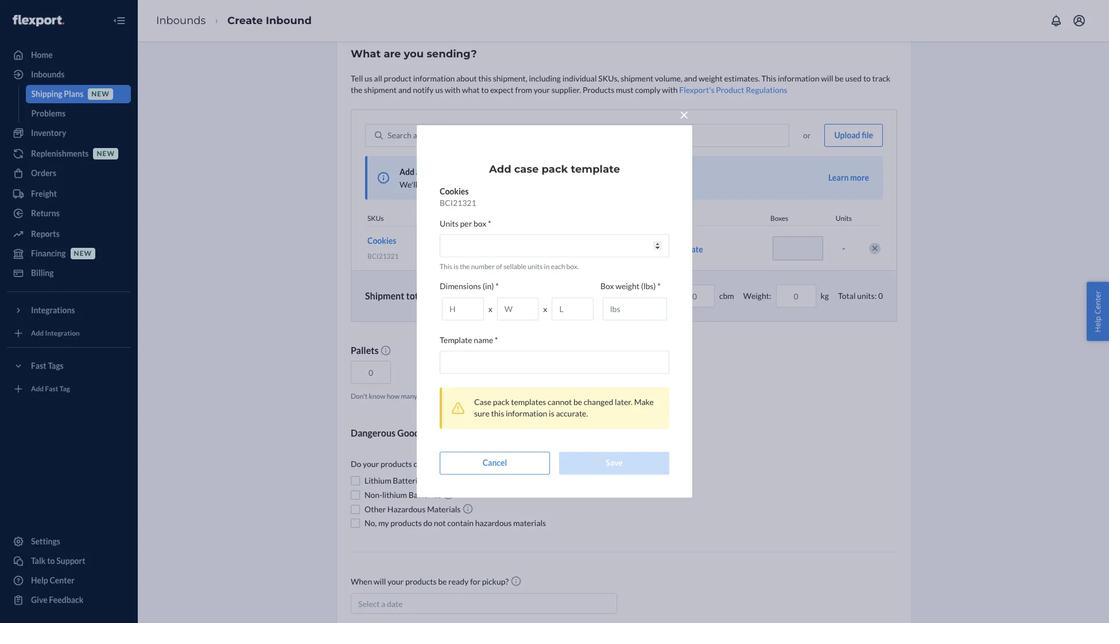 Task type: locate. For each thing, give the bounding box(es) containing it.
pack right case
[[493, 398, 510, 408]]

save
[[419, 180, 435, 190]]

pack inside row
[[652, 244, 669, 254]]

be inside case pack templates cannot be changed later. make sure this information is accurate.
[[574, 398, 582, 408]]

1 horizontal spatial help
[[1093, 316, 1104, 333]]

1 horizontal spatial template
[[571, 163, 620, 176]]

weight
[[699, 74, 723, 83], [616, 282, 640, 292]]

information inside the add a case pack template for each product. we'll save this information for future inbounds.
[[451, 180, 493, 190]]

this right sure
[[491, 409, 504, 419]]

a left date
[[381, 600, 386, 610]]

each inside the add a case pack template for each product. we'll save this information for future inbounds.
[[504, 167, 521, 177]]

or right the pallets
[[440, 392, 447, 401]]

pack inside the add a case pack template for each product. we'll save this information for future inbounds.
[[439, 167, 456, 177]]

fast left tag
[[45, 385, 58, 394]]

is up dimensions
[[454, 263, 459, 271]]

1 vertical spatial bci21321
[[368, 252, 399, 261]]

template inside row
[[671, 244, 703, 254]]

pack up cookies bci21321
[[439, 167, 456, 177]]

information
[[413, 74, 455, 83], [778, 74, 820, 83], [451, 180, 493, 190], [506, 409, 548, 419]]

center
[[1093, 291, 1104, 315], [50, 576, 75, 586]]

0 vertical spatial to
[[864, 74, 871, 83]]

upload file
[[835, 130, 874, 140]]

units:
[[858, 291, 877, 301]]

units
[[528, 263, 543, 271]]

the left number
[[460, 263, 470, 271]]

template name *
[[440, 336, 498, 346]]

the down the tell
[[351, 85, 363, 95]]

give feedback button
[[7, 592, 131, 610]]

replenishments
[[31, 149, 89, 159]]

Number of boxes number field
[[773, 236, 824, 261]]

0 vertical spatial and
[[684, 74, 697, 83]]

inbounds.
[[530, 180, 564, 190]]

1 horizontal spatial is
[[549, 409, 555, 419]]

0 horizontal spatial inbounds
[[31, 69, 65, 79]]

0
[[879, 291, 883, 301]]

each up future on the left of page
[[504, 167, 521, 177]]

0 horizontal spatial center
[[50, 576, 75, 586]]

1 horizontal spatial cookies
[[440, 187, 469, 197]]

to right used
[[864, 74, 871, 83]]

contain
[[448, 519, 474, 529]]

each
[[504, 167, 521, 177], [551, 263, 565, 271]]

integration
[[45, 329, 80, 338]]

new up the orders link
[[97, 150, 115, 158]]

2 vertical spatial to
[[47, 557, 55, 566]]

my
[[379, 519, 389, 529]]

0 text field left kg
[[776, 285, 816, 308]]

0 vertical spatial bci21321
[[440, 198, 476, 208]]

row containing cookies
[[365, 226, 883, 271]]

x right w number field
[[543, 304, 548, 314]]

1 horizontal spatial and
[[684, 74, 697, 83]]

0 vertical spatial is
[[454, 263, 459, 271]]

of
[[496, 263, 502, 271]]

2 horizontal spatial template
[[671, 244, 703, 254]]

shipment down the all
[[364, 85, 397, 95]]

this up what
[[479, 74, 492, 83]]

fast tags
[[31, 361, 64, 371]]

0 vertical spatial center
[[1093, 291, 1104, 315]]

this inside 'tell us all product information about this shipment, including individual skus, shipment volume, and weight estimates. this information will be used to track the shipment and notify us with what to expect from your supplier. products must comply with'
[[479, 74, 492, 83]]

the inside × document
[[460, 263, 470, 271]]

0 vertical spatial be
[[835, 74, 844, 83]]

add inside × document
[[489, 163, 512, 176]]

1 vertical spatial cookies
[[368, 236, 397, 246]]

sending?
[[427, 48, 477, 60]]

flexport's product regulations
[[680, 85, 788, 95]]

information inside case pack templates cannot be changed later. make sure this information is accurate.
[[506, 409, 548, 419]]

units inside × document
[[440, 219, 459, 229]]

1 horizontal spatial 0 text field
[[675, 285, 715, 308]]

inbounds
[[156, 14, 206, 27], [31, 69, 65, 79]]

and down product
[[398, 85, 411, 95]]

1 vertical spatial fast
[[45, 385, 58, 394]]

for left product.
[[492, 167, 503, 177]]

1 horizontal spatial bci21321
[[440, 198, 476, 208]]

new
[[91, 90, 110, 98], [97, 150, 115, 158], [74, 250, 92, 258]]

weight right 'box'
[[616, 282, 640, 292]]

add for add fast tag
[[31, 385, 44, 394]]

1 vertical spatial help
[[31, 576, 48, 586]]

1 vertical spatial this
[[440, 263, 453, 271]]

flexport's product regulations button
[[680, 84, 788, 96]]

units for units per box *
[[440, 219, 459, 229]]

and
[[684, 74, 697, 83], [398, 85, 411, 95]]

other
[[365, 505, 386, 515]]

1 vertical spatial new
[[97, 150, 115, 158]]

to right what
[[481, 85, 489, 95]]

dimensions
[[440, 282, 481, 292]]

this right save
[[436, 180, 449, 190]]

or left upload
[[803, 130, 811, 140]]

1 horizontal spatial the
[[460, 263, 470, 271]]

add down fast tags
[[31, 385, 44, 394]]

cookies down skus
[[368, 236, 397, 246]]

we'll
[[400, 180, 418, 190]]

1 horizontal spatial help center
[[1093, 291, 1104, 333]]

1 horizontal spatial each
[[551, 263, 565, 271]]

0 text field down pallets
[[351, 361, 391, 384]]

0 vertical spatial weight
[[699, 74, 723, 83]]

1 with from the left
[[445, 85, 461, 95]]

fast inside dropdown button
[[31, 361, 46, 371]]

(in)
[[483, 282, 494, 292]]

1 vertical spatial each
[[551, 263, 565, 271]]

cookies for cookies
[[368, 236, 397, 246]]

1 vertical spatial inbounds
[[31, 69, 65, 79]]

a inside the add a case pack template for each product. we'll save this information for future inbounds.
[[416, 167, 420, 177]]

lbs number field
[[603, 298, 667, 321]]

help center link
[[7, 572, 131, 590]]

case
[[514, 163, 539, 176], [422, 167, 438, 177], [635, 244, 651, 254]]

templates
[[511, 398, 546, 408]]

units per box *
[[440, 219, 491, 229]]

2 vertical spatial this
[[491, 409, 504, 419]]

pack up (lbs)
[[652, 244, 669, 254]]

0 vertical spatial each
[[504, 167, 521, 177]]

batteries up other hazardous materials
[[409, 491, 441, 500]]

shipping plans
[[31, 89, 83, 99]]

is down cannot
[[549, 409, 555, 419]]

1 vertical spatial be
[[574, 398, 582, 408]]

1 horizontal spatial center
[[1093, 291, 1104, 315]]

2 x from the left
[[543, 304, 548, 314]]

0 text field left cbm
[[675, 285, 715, 308]]

0 horizontal spatial template
[[458, 167, 490, 177]]

0 vertical spatial inbounds link
[[156, 14, 206, 27]]

0 vertical spatial the
[[351, 85, 363, 95]]

learn more button
[[829, 172, 870, 184]]

what are you sending?
[[351, 48, 477, 60]]

1 vertical spatial inbounds link
[[7, 65, 131, 84]]

don't
[[351, 392, 368, 401]]

save button
[[559, 452, 670, 475]]

0 vertical spatial shipment
[[621, 74, 654, 83]]

with
[[445, 85, 461, 95], [662, 85, 678, 95]]

estimate count button
[[511, 392, 556, 402]]

is inside case pack templates cannot be changed later. make sure this information is accurate.
[[549, 409, 555, 419]]

settings
[[31, 537, 60, 547]]

the
[[351, 85, 363, 95], [460, 263, 470, 271]]

0 horizontal spatial case
[[422, 167, 438, 177]]

weight inside × document
[[616, 282, 640, 292]]

cookies inside cookies bci21321
[[440, 187, 469, 197]]

2 horizontal spatial case
[[635, 244, 651, 254]]

1 vertical spatial a
[[381, 600, 386, 610]]

template inside the add a case pack template for each product. we'll save this information for future inbounds.
[[458, 167, 490, 177]]

create
[[227, 14, 263, 27]]

batteries up the non-lithium batteries
[[393, 476, 426, 486]]

1 horizontal spatial this
[[762, 74, 777, 83]]

information up notify
[[413, 74, 455, 83]]

0 vertical spatial this
[[762, 74, 777, 83]]

0 horizontal spatial to
[[47, 557, 55, 566]]

1 vertical spatial is
[[549, 409, 555, 419]]

0 vertical spatial help
[[1093, 316, 1104, 333]]

0 horizontal spatial is
[[454, 263, 459, 271]]

add up future on the left of page
[[489, 163, 512, 176]]

bci21321 up units per box *
[[440, 198, 476, 208]]

shipment up comply
[[621, 74, 654, 83]]

1 horizontal spatial to
[[481, 85, 489, 95]]

1 vertical spatial help center
[[31, 576, 75, 586]]

case inside × document
[[514, 163, 539, 176]]

shipping
[[31, 89, 62, 99]]

learn
[[829, 173, 849, 183]]

1 horizontal spatial us
[[435, 85, 443, 95]]

1 horizontal spatial with
[[662, 85, 678, 95]]

0 vertical spatial new
[[91, 90, 110, 98]]

add up we'll
[[400, 167, 415, 177]]

1 vertical spatial the
[[460, 263, 470, 271]]

billing link
[[7, 264, 131, 283]]

0 horizontal spatial each
[[504, 167, 521, 177]]

center inside help center link
[[50, 576, 75, 586]]

case pack templates cannot be changed later. make sure this information is accurate.
[[474, 398, 654, 419]]

units left per
[[440, 219, 459, 229]]

0 horizontal spatial this
[[440, 263, 453, 271]]

0 vertical spatial fast
[[31, 361, 46, 371]]

row
[[365, 226, 883, 271]]

0 horizontal spatial a
[[381, 600, 386, 610]]

0 horizontal spatial x
[[489, 304, 493, 314]]

1 vertical spatial this
[[436, 180, 449, 190]]

template
[[440, 336, 472, 346]]

feedback
[[49, 596, 84, 605]]

2 horizontal spatial 0 text field
[[776, 285, 816, 308]]

close navigation image
[[113, 14, 126, 28]]

0 horizontal spatial and
[[398, 85, 411, 95]]

bci21321 inside × document
[[440, 198, 476, 208]]

0 horizontal spatial us
[[365, 74, 373, 83]]

this up regulations
[[762, 74, 777, 83]]

0 vertical spatial a
[[416, 167, 420, 177]]

1 horizontal spatial case
[[514, 163, 539, 176]]

will
[[821, 74, 834, 83]]

pack inside case pack templates cannot be changed later. make sure this information is accurate.
[[493, 398, 510, 408]]

know
[[369, 392, 386, 401]]

problems link
[[26, 105, 131, 123]]

1 horizontal spatial be
[[835, 74, 844, 83]]

0 vertical spatial for
[[492, 167, 503, 177]]

help center button
[[1087, 282, 1110, 341]]

lithium
[[365, 476, 391, 486]]

with down about in the left top of the page
[[445, 85, 461, 95]]

case up future on the left of page
[[514, 163, 539, 176]]

cu ft/lb
[[458, 291, 483, 301]]

0 horizontal spatial the
[[351, 85, 363, 95]]

× document
[[417, 102, 693, 498]]

0 vertical spatial help center
[[1093, 291, 1104, 333]]

each inside × document
[[551, 263, 565, 271]]

to right talk
[[47, 557, 55, 566]]

2 vertical spatial new
[[74, 250, 92, 258]]

us left the all
[[365, 74, 373, 83]]

1 horizontal spatial x
[[543, 304, 548, 314]]

pallets
[[419, 392, 439, 401]]

shipment
[[621, 74, 654, 83], [364, 85, 397, 95]]

add left integration
[[31, 329, 44, 338]]

1 vertical spatial shipment
[[364, 85, 397, 95]]

weight up flexport's
[[699, 74, 723, 83]]

new for shipping plans
[[91, 90, 110, 98]]

units up - on the top right of page
[[836, 214, 852, 223]]

cookies right save
[[440, 187, 469, 197]]

be right will
[[835, 74, 844, 83]]

to inside button
[[47, 557, 55, 566]]

each right in at left top
[[551, 263, 565, 271]]

home link
[[7, 46, 131, 64]]

0 vertical spatial inbounds
[[156, 14, 206, 27]]

add inside the add a case pack template for each product. we'll save this information for future inbounds.
[[400, 167, 415, 177]]

this up dimensions
[[440, 263, 453, 271]]

tell us all product information about this shipment, including individual skus, shipment volume, and weight estimates. this information will be used to track the shipment and notify us with what to expect from your supplier. products must comply with
[[351, 74, 891, 95]]

None number field
[[440, 235, 670, 258]]

bci21321 down cookies link
[[368, 252, 399, 261]]

case right +
[[635, 244, 651, 254]]

including
[[529, 74, 561, 83]]

1 horizontal spatial units
[[836, 214, 852, 223]]

1 vertical spatial center
[[50, 576, 75, 586]]

billing
[[31, 268, 54, 278]]

lithium batteries
[[365, 476, 427, 486]]

1 horizontal spatial weight
[[699, 74, 723, 83]]

information down templates
[[506, 409, 548, 419]]

fast left tags
[[31, 361, 46, 371]]

x down (in)
[[489, 304, 493, 314]]

be up accurate.
[[574, 398, 582, 408]]

supplier.
[[552, 85, 581, 95]]

changed
[[584, 398, 614, 408]]

create inbound link
[[227, 14, 312, 27]]

give feedback
[[31, 596, 84, 605]]

flexport logo image
[[13, 15, 64, 26]]

bci21321
[[440, 198, 476, 208], [368, 252, 399, 261]]

breadcrumbs navigation
[[147, 4, 321, 38]]

None text field
[[440, 351, 670, 374]]

0 text field
[[675, 285, 715, 308], [776, 285, 816, 308], [351, 361, 391, 384]]

None checkbox
[[351, 477, 360, 486], [351, 491, 360, 500], [351, 505, 360, 514], [351, 477, 360, 486], [351, 491, 360, 500], [351, 505, 360, 514]]

0 horizontal spatial shipment
[[364, 85, 397, 95]]

2 with from the left
[[662, 85, 678, 95]]

0 horizontal spatial or
[[440, 392, 447, 401]]

template
[[571, 163, 620, 176], [458, 167, 490, 177], [671, 244, 703, 254]]

inbounds link
[[156, 14, 206, 27], [7, 65, 131, 84]]

0 horizontal spatial cookies
[[368, 236, 397, 246]]

0 horizontal spatial weight
[[616, 282, 640, 292]]

0 horizontal spatial 0 text field
[[351, 361, 391, 384]]

for left future on the left of page
[[494, 180, 505, 190]]

0 horizontal spatial be
[[574, 398, 582, 408]]

0 horizontal spatial units
[[440, 219, 459, 229]]

this
[[479, 74, 492, 83], [436, 180, 449, 190], [491, 409, 504, 419]]

us right notify
[[435, 85, 443, 95]]

new down reports link
[[74, 250, 92, 258]]

case inside the add a case pack template for each product. we'll save this information for future inbounds.
[[422, 167, 438, 177]]

skus
[[368, 214, 384, 223]]

product
[[716, 85, 745, 95]]

0 vertical spatial this
[[479, 74, 492, 83]]

with down volume,
[[662, 85, 678, 95]]

and up flexport's
[[684, 74, 697, 83]]

shipment,
[[493, 74, 528, 83]]

new for financing
[[74, 250, 92, 258]]

1 horizontal spatial shipment
[[621, 74, 654, 83]]

0 vertical spatial or
[[803, 130, 811, 140]]

0 horizontal spatial inbounds link
[[7, 65, 131, 84]]

regulations
[[746, 85, 788, 95]]

None checkbox
[[351, 519, 360, 529]]

L number field
[[552, 298, 594, 321]]

1 vertical spatial weight
[[616, 282, 640, 292]]

0 vertical spatial cookies
[[440, 187, 469, 197]]

1 horizontal spatial or
[[803, 130, 811, 140]]

1 vertical spatial for
[[494, 180, 505, 190]]

a for select
[[381, 600, 386, 610]]

pack up 'inbounds.'
[[542, 163, 568, 176]]

goods
[[397, 428, 424, 439]]

a up save
[[416, 167, 420, 177]]

tags
[[48, 361, 64, 371]]

estimate
[[511, 392, 538, 401]]

information up per
[[451, 180, 493, 190]]

case up save
[[422, 167, 438, 177]]

1 horizontal spatial a
[[416, 167, 420, 177]]

us
[[365, 74, 373, 83], [435, 85, 443, 95]]

None radio
[[444, 292, 453, 301], [492, 292, 501, 301], [444, 292, 453, 301], [492, 292, 501, 301]]

new right "plans"
[[91, 90, 110, 98]]

1 vertical spatial to
[[481, 85, 489, 95]]

support
[[56, 557, 85, 566]]



Task type: describe. For each thing, give the bounding box(es) containing it.
a for add
[[416, 167, 420, 177]]

non-lithium batteries
[[365, 491, 443, 500]]

* right box
[[488, 219, 491, 229]]

information left will
[[778, 74, 820, 83]]

add for add case pack template
[[489, 163, 512, 176]]

about
[[457, 74, 477, 83]]

none text field inside × document
[[440, 351, 670, 374]]

create inbound
[[227, 14, 312, 27]]

product
[[384, 74, 412, 83]]

add integration
[[31, 329, 80, 338]]

add integration link
[[7, 324, 131, 343]]

0 text field for cbm
[[675, 285, 715, 308]]

0 vertical spatial batteries
[[393, 476, 426, 486]]

template inside × document
[[571, 163, 620, 176]]

inbounds inside breadcrumbs navigation
[[156, 14, 206, 27]]

track
[[873, 74, 891, 83]]

0 horizontal spatial help center
[[31, 576, 75, 586]]

this inside 'tell us all product information about this shipment, including individual skus, shipment volume, and weight estimates. this information will be used to track the shipment and notify us with what to expect from your supplier. products must comply with'
[[762, 74, 777, 83]]

dangerous
[[351, 428, 396, 439]]

this inside case pack templates cannot be changed later. make sure this information is accurate.
[[491, 409, 504, 419]]

cancel
[[483, 459, 507, 468]]

notify
[[413, 85, 434, 95]]

cannot
[[548, 398, 572, 408]]

search image
[[375, 132, 383, 140]]

settings link
[[7, 533, 131, 551]]

problems
[[31, 109, 66, 118]]

this inside × document
[[440, 263, 453, 271]]

cookies for cookies bci21321
[[440, 187, 469, 197]]

dimensions (in) *
[[440, 282, 499, 292]]

cbm
[[720, 291, 734, 301]]

0 text field for kg
[[776, 285, 816, 308]]

sending
[[448, 392, 472, 401]]

(lbs)
[[641, 282, 656, 292]]

expect
[[490, 85, 514, 95]]

1 vertical spatial batteries
[[409, 491, 441, 500]]

talk to support
[[31, 557, 85, 566]]

template for + add case pack template
[[671, 244, 703, 254]]

from
[[515, 85, 532, 95]]

kg
[[821, 291, 829, 301]]

add for add a case pack template for each product. we'll save this information for future inbounds.
[[400, 167, 415, 177]]

the inside 'tell us all product information about this shipment, including individual skus, shipment volume, and weight estimates. this information will be used to track the shipment and notify us with what to expect from your supplier. products must comply with'
[[351, 85, 363, 95]]

box.
[[567, 263, 579, 271]]

date
[[387, 600, 403, 610]]

1 vertical spatial and
[[398, 85, 411, 95]]

do
[[424, 519, 433, 529]]

you
[[404, 48, 424, 60]]

are
[[384, 48, 401, 60]]

make
[[634, 398, 654, 408]]

cu
[[458, 291, 466, 301]]

orders
[[31, 168, 56, 178]]

give
[[31, 596, 47, 605]]

add fast tag
[[31, 385, 70, 394]]

+ add case pack template link
[[612, 244, 759, 255]]

-
[[843, 243, 845, 253]]

×
[[680, 105, 689, 124]]

count
[[539, 392, 556, 401]]

returns link
[[7, 204, 131, 223]]

many
[[401, 392, 418, 401]]

add right +
[[618, 244, 633, 254]]

cookies bci21321
[[440, 187, 476, 208]]

× button
[[676, 102, 693, 124]]

total units: 0
[[839, 291, 883, 301]]

future
[[506, 180, 528, 190]]

case
[[474, 398, 492, 408]]

returns
[[31, 208, 60, 218]]

individual
[[563, 74, 597, 83]]

select a date
[[358, 600, 403, 610]]

sellable
[[504, 263, 527, 271]]

materials
[[513, 519, 546, 529]]

help center inside button
[[1093, 291, 1104, 333]]

in
[[544, 263, 550, 271]]

ft/lb
[[467, 291, 483, 301]]

0 vertical spatial us
[[365, 74, 373, 83]]

dangerous goods
[[351, 428, 424, 439]]

2 horizontal spatial to
[[864, 74, 871, 83]]

comply
[[635, 85, 661, 95]]

later.
[[615, 398, 633, 408]]

1 x from the left
[[489, 304, 493, 314]]

products
[[583, 85, 615, 95]]

case for add a case pack template for each product. we'll save this information for future inbounds.
[[422, 167, 438, 177]]

+ add case pack template
[[612, 244, 703, 254]]

H number field
[[442, 298, 484, 321]]

units for units
[[836, 214, 852, 223]]

flexport's
[[680, 85, 715, 95]]

template for add a case pack template for each product. we'll save this information for future inbounds.
[[458, 167, 490, 177]]

help inside button
[[1093, 316, 1104, 333]]

this inside the add a case pack template for each product. we'll save this information for future inbounds.
[[436, 180, 449, 190]]

your
[[534, 85, 550, 95]]

what
[[351, 48, 381, 60]]

no,
[[365, 519, 377, 529]]

weight inside 'tell us all product information about this shipment, including individual skus, shipment volume, and weight estimates. this information will be used to track the shipment and notify us with what to expect from your supplier. products must comply with'
[[699, 74, 723, 83]]

1 horizontal spatial inbounds link
[[156, 14, 206, 27]]

this is the number of sellable units in each box.
[[440, 263, 579, 271]]

be inside 'tell us all product information about this shipment, including individual skus, shipment volume, and weight estimates. this information will be used to track the shipment and notify us with what to expect from your supplier. products must comply with'
[[835, 74, 844, 83]]

W number field
[[497, 298, 539, 321]]

no, my products do not contain hazardous materials
[[365, 519, 546, 529]]

skus,
[[599, 74, 619, 83]]

more
[[851, 173, 870, 183]]

inbound
[[266, 14, 312, 27]]

0 horizontal spatial help
[[31, 576, 48, 586]]

cookies link
[[368, 236, 397, 246]]

freight
[[31, 189, 57, 199]]

upload
[[835, 130, 861, 140]]

add for add integration
[[31, 329, 44, 338]]

* right name
[[495, 336, 498, 346]]

new for replenishments
[[97, 150, 115, 158]]

center inside help center button
[[1093, 291, 1104, 315]]

plans
[[64, 89, 83, 99]]

number
[[471, 263, 495, 271]]

* right (in)
[[496, 282, 499, 292]]

1 vertical spatial us
[[435, 85, 443, 95]]

* right (lbs)
[[658, 282, 661, 292]]

case for + add case pack template
[[635, 244, 651, 254]]

add a case pack template for each product. we'll save this information for future inbounds.
[[400, 167, 564, 190]]

file
[[862, 130, 874, 140]]

0 horizontal spatial bci21321
[[368, 252, 399, 261]]

used
[[846, 74, 862, 83]]

shipment totals
[[365, 291, 430, 301]]

reports link
[[7, 225, 131, 244]]

tag
[[60, 385, 70, 394]]

not
[[434, 519, 446, 529]]

freight link
[[7, 185, 131, 203]]

.
[[556, 392, 558, 401]]

box weight (lbs) *
[[601, 282, 661, 292]]

1 vertical spatial or
[[440, 392, 447, 401]]



Task type: vqa. For each thing, say whether or not it's contained in the screenshot.
API
no



